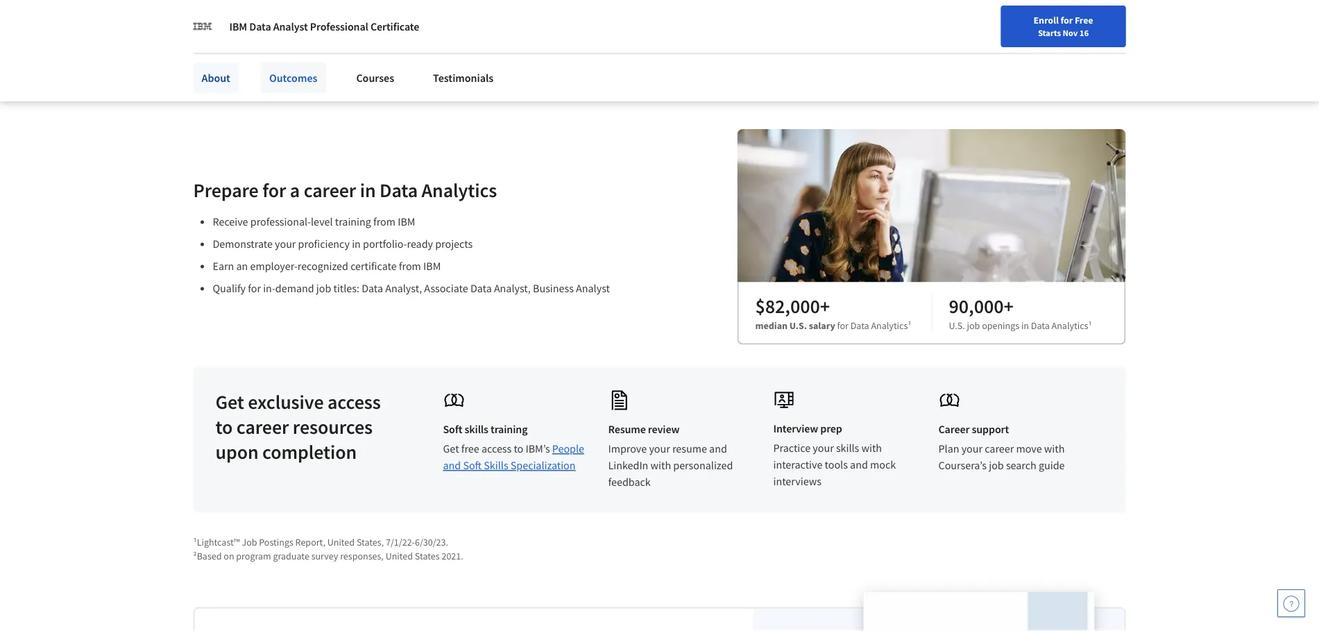 Task type: vqa. For each thing, say whether or not it's contained in the screenshot.
the Business to the bottom
yes



Task type: describe. For each thing, give the bounding box(es) containing it.
outcomes
[[269, 71, 318, 85]]

skills
[[484, 458, 509, 472]]

interview
[[774, 422, 819, 436]]

free
[[461, 442, 479, 456]]

are
[[530, 0, 556, 6]]

ibm image
[[193, 17, 213, 36]]

analytics for 90,000
[[1052, 319, 1089, 331]]

0 horizontal spatial from
[[374, 215, 396, 229]]

in- inside see how employees at top companies are mastering in-demand skills
[[216, 6, 238, 31]]

for inside $82,000 + median u.s. salary for data analytics ¹
[[838, 319, 849, 331]]

on
[[224, 549, 234, 562]]

in inside 90,000 + u.s. job openings in data analytics ¹
[[1022, 319, 1030, 331]]

people and soft skills specialization link
[[443, 442, 585, 472]]

coursera
[[304, 47, 348, 61]]

1 horizontal spatial business
[[533, 281, 574, 295]]

+ for $82,000
[[820, 294, 830, 318]]

people and soft skills specialization
[[443, 442, 585, 472]]

ibm's
[[526, 442, 550, 456]]

linkedin
[[608, 458, 649, 472]]

courses link
[[348, 62, 403, 93]]

for for starts
[[1061, 14, 1073, 26]]

data down certificate
[[362, 281, 383, 295]]

qualify for in-demand job titles: data analyst, associate data analyst, business analyst
[[213, 281, 610, 295]]

receive
[[213, 215, 248, 229]]

find your new career link
[[927, 14, 1028, 31]]

learn more about coursera for business link
[[216, 47, 408, 61]]

proficiency
[[298, 237, 350, 251]]

exclusive
[[248, 389, 324, 414]]

with inside interview prep practice your skills with interactive tools and mock interviews
[[862, 441, 882, 455]]

report,
[[295, 536, 326, 548]]

data up portfolio-
[[380, 178, 418, 202]]

learn more about coursera for business
[[216, 47, 408, 61]]

prepare
[[193, 178, 259, 202]]

interview prep practice your skills with interactive tools and mock interviews
[[774, 422, 896, 488]]

completion
[[262, 439, 357, 464]]

certificate
[[371, 19, 419, 33]]

an
[[236, 259, 248, 273]]

help center image
[[1284, 595, 1300, 612]]

interviews
[[774, 474, 822, 488]]

6/30/23.
[[415, 536, 448, 548]]

support
[[972, 422, 1009, 436]]

career support plan your career move with coursera's job search guide
[[939, 422, 1065, 472]]

salary
[[809, 319, 836, 331]]

data right associate
[[471, 281, 492, 295]]

1 horizontal spatial training
[[491, 422, 528, 436]]

projects
[[435, 237, 473, 251]]

median
[[756, 319, 788, 331]]

professional-
[[250, 215, 311, 229]]

data down how
[[249, 19, 271, 33]]

access for exclusive
[[328, 389, 381, 414]]

1 horizontal spatial analyst
[[576, 281, 610, 295]]

2021.
[[442, 549, 464, 562]]

program
[[236, 549, 271, 562]]

receive professional-level training from ibm
[[213, 215, 415, 229]]

2 vertical spatial ibm
[[423, 259, 441, 273]]

guide
[[1039, 458, 1065, 472]]

soft skills training
[[443, 422, 528, 436]]

get free access to ibm's
[[443, 442, 552, 456]]

outcomes link
[[261, 62, 326, 93]]

and inside interview prep practice your skills with interactive tools and mock interviews
[[850, 458, 868, 472]]

$82,000 + median u.s. salary for data analytics ¹
[[756, 294, 912, 331]]

your down professional-
[[275, 237, 296, 251]]

90,000
[[949, 294, 1004, 318]]

0 vertical spatial soft
[[443, 422, 463, 436]]

enroll
[[1034, 14, 1059, 26]]

90,000 + u.s. job openings in data analytics ¹
[[949, 294, 1092, 331]]

earn
[[213, 259, 234, 273]]

ready
[[407, 237, 433, 251]]

0 vertical spatial ibm
[[229, 19, 247, 33]]

starts
[[1038, 27, 1061, 38]]

states,
[[357, 536, 384, 548]]

free
[[1075, 14, 1094, 26]]

ibm data analyst professional certificate
[[229, 19, 419, 33]]

about
[[202, 71, 230, 85]]

¹lightcast™
[[193, 536, 240, 548]]

review
[[648, 422, 680, 436]]

skills inside interview prep practice your skills with interactive tools and mock interviews
[[836, 441, 860, 455]]

1 vertical spatial in
[[352, 237, 361, 251]]

¹ for 90,000
[[1089, 319, 1092, 331]]

u.s. inside 90,000 + u.s. job openings in data analytics ¹
[[949, 319, 965, 331]]

0 horizontal spatial analyst
[[273, 19, 308, 33]]

graduate
[[273, 549, 310, 562]]

1 vertical spatial in-
[[263, 281, 276, 295]]

data inside 90,000 + u.s. job openings in data analytics ¹
[[1031, 319, 1050, 331]]

career inside career support plan your career move with coursera's job search guide
[[939, 422, 970, 436]]

7/1/22-
[[386, 536, 415, 548]]

see
[[216, 0, 246, 6]]

portfolio-
[[363, 237, 407, 251]]

feedback
[[608, 475, 651, 489]]

¹ for $82,000
[[908, 319, 912, 331]]

analytics for $82,000
[[872, 319, 908, 331]]

qualify
[[213, 281, 246, 295]]

see how employees at top companies are mastering in-demand skills
[[216, 0, 644, 31]]

mastering
[[560, 0, 644, 6]]

openings
[[982, 319, 1020, 331]]

²based
[[193, 549, 222, 562]]

demonstrate
[[213, 237, 273, 251]]

resources
[[293, 414, 373, 439]]

+ for 90,000
[[1004, 294, 1014, 318]]

prepare for a career in data analytics
[[193, 178, 497, 202]]

2 analyst, from the left
[[494, 281, 531, 295]]



Task type: locate. For each thing, give the bounding box(es) containing it.
for right salary
[[838, 319, 849, 331]]

1 horizontal spatial with
[[862, 441, 882, 455]]

certificate
[[351, 259, 397, 273]]

0 vertical spatial united
[[327, 536, 355, 548]]

job
[[242, 536, 257, 548]]

states
[[415, 549, 440, 562]]

0 vertical spatial analyst
[[273, 19, 308, 33]]

soft
[[443, 422, 463, 436], [463, 458, 482, 472]]

in up certificate
[[352, 237, 361, 251]]

career up level
[[304, 178, 356, 202]]

0 horizontal spatial with
[[651, 458, 671, 472]]

resume
[[673, 442, 707, 456]]

1 vertical spatial career
[[939, 422, 970, 436]]

survey
[[311, 549, 338, 562]]

your for career support plan your career move with coursera's job search guide
[[962, 442, 983, 456]]

job left search
[[989, 458, 1004, 472]]

your inside resume review improve your resume and linkedin with personalized feedback
[[649, 442, 670, 456]]

resume review improve your resume and linkedin with personalized feedback
[[608, 422, 733, 489]]

about
[[274, 47, 302, 61]]

specialization
[[511, 458, 576, 472]]

1 horizontal spatial get
[[443, 442, 459, 456]]

interactive
[[774, 458, 823, 472]]

+ inside 90,000 + u.s. job openings in data analytics ¹
[[1004, 294, 1014, 318]]

from
[[374, 215, 396, 229], [399, 259, 421, 273]]

ibm up ready
[[398, 215, 415, 229]]

career right new
[[995, 16, 1021, 28]]

get for get exclusive access to career resources upon completion
[[216, 389, 244, 414]]

in- down the see
[[216, 6, 238, 31]]

1 horizontal spatial access
[[482, 442, 512, 456]]

2 horizontal spatial career
[[985, 442, 1014, 456]]

demand inside see how employees at top companies are mastering in-demand skills
[[238, 6, 307, 31]]

0 vertical spatial training
[[335, 215, 371, 229]]

1 vertical spatial analyst
[[576, 281, 610, 295]]

postings
[[259, 536, 294, 548]]

your for resume review improve your resume and linkedin with personalized feedback
[[649, 442, 670, 456]]

1 vertical spatial career
[[237, 414, 289, 439]]

career down exclusive
[[237, 414, 289, 439]]

skills inside see how employees at top companies are mastering in-demand skills
[[311, 6, 353, 31]]

with inside resume review improve your resume and linkedin with personalized feedback
[[651, 458, 671, 472]]

1 + from the left
[[820, 294, 830, 318]]

0 horizontal spatial career
[[237, 414, 289, 439]]

1 ¹ from the left
[[908, 319, 912, 331]]

enroll for free starts nov 16
[[1034, 14, 1094, 38]]

1 horizontal spatial analyst,
[[494, 281, 531, 295]]

None search field
[[198, 9, 531, 36]]

titles:
[[334, 281, 360, 295]]

your down review
[[649, 442, 670, 456]]

for inside enroll for free starts nov 16
[[1061, 14, 1073, 26]]

upon
[[216, 439, 259, 464]]

resume
[[608, 422, 646, 436]]

+
[[820, 294, 830, 318], [1004, 294, 1014, 318]]

english
[[1053, 16, 1087, 30]]

new
[[975, 16, 993, 28]]

1 horizontal spatial analytics
[[872, 319, 908, 331]]

0 vertical spatial career
[[995, 16, 1021, 28]]

analytics
[[422, 178, 497, 202], [872, 319, 908, 331], [1052, 319, 1089, 331]]

top
[[404, 0, 432, 6]]

0 vertical spatial get
[[216, 389, 244, 414]]

soft inside people and soft skills specialization
[[463, 458, 482, 472]]

¹lightcast™ job postings report, united states, 7/1/22-6/30/23. ²based on program graduate survey responses, united states 2021.
[[193, 536, 464, 562]]

companies
[[436, 0, 526, 6]]

to for ibm's
[[514, 442, 524, 456]]

your right find
[[954, 16, 973, 28]]

skills down employees
[[311, 6, 353, 31]]

access
[[328, 389, 381, 414], [482, 442, 512, 456]]

and inside resume review improve your resume and linkedin with personalized feedback
[[710, 442, 727, 456]]

1 horizontal spatial ¹
[[1089, 319, 1092, 331]]

0 horizontal spatial career
[[939, 422, 970, 436]]

business
[[366, 47, 408, 61], [533, 281, 574, 295]]

+ inside $82,000 + median u.s. salary for data analytics ¹
[[820, 294, 830, 318]]

1 vertical spatial ibm
[[398, 215, 415, 229]]

united down 7/1/22-
[[386, 549, 413, 562]]

0 horizontal spatial soft
[[443, 422, 463, 436]]

0 horizontal spatial ibm
[[229, 19, 247, 33]]

1 vertical spatial from
[[399, 259, 421, 273]]

about link
[[193, 62, 239, 93]]

1 analyst, from the left
[[385, 281, 422, 295]]

1 horizontal spatial soft
[[463, 458, 482, 472]]

with right linkedin
[[651, 458, 671, 472]]

your down prep
[[813, 441, 834, 455]]

1 vertical spatial skills
[[465, 422, 489, 436]]

1 horizontal spatial career
[[995, 16, 1021, 28]]

analyst,
[[385, 281, 422, 295], [494, 281, 531, 295]]

skills up 'tools'
[[836, 441, 860, 455]]

coursera enterprise logos image
[[817, 0, 1094, 51]]

0 horizontal spatial and
[[443, 458, 461, 472]]

1 horizontal spatial skills
[[465, 422, 489, 436]]

and right 'tools'
[[850, 458, 868, 472]]

tools
[[825, 458, 848, 472]]

0 vertical spatial job
[[316, 281, 331, 295]]

1 horizontal spatial in-
[[263, 281, 276, 295]]

2 horizontal spatial ibm
[[423, 259, 441, 273]]

u.s. down 90,000
[[949, 319, 965, 331]]

analytics right openings
[[1052, 319, 1089, 331]]

job inside career support plan your career move with coursera's job search guide
[[989, 458, 1004, 472]]

find your new career
[[934, 16, 1021, 28]]

with up guide
[[1045, 442, 1065, 456]]

+ up openings
[[1004, 294, 1014, 318]]

u.s. down $82,000
[[790, 319, 807, 331]]

0 vertical spatial access
[[328, 389, 381, 414]]

2 vertical spatial career
[[985, 442, 1014, 456]]

0 horizontal spatial ¹
[[908, 319, 912, 331]]

career up plan
[[939, 422, 970, 436]]

data right salary
[[851, 319, 870, 331]]

job down 90,000
[[967, 319, 980, 331]]

2 horizontal spatial and
[[850, 458, 868, 472]]

your inside career support plan your career move with coursera's job search guide
[[962, 442, 983, 456]]

practice
[[774, 441, 811, 455]]

how
[[250, 0, 286, 6]]

1 u.s. from the left
[[790, 319, 807, 331]]

career for access
[[237, 414, 289, 439]]

1 vertical spatial business
[[533, 281, 574, 295]]

get left free
[[443, 442, 459, 456]]

at
[[384, 0, 400, 6]]

united up survey
[[327, 536, 355, 548]]

$82,000
[[756, 294, 820, 318]]

1 vertical spatial united
[[386, 549, 413, 562]]

get
[[216, 389, 244, 414], [443, 442, 459, 456]]

for right qualify
[[248, 281, 261, 295]]

get up upon
[[216, 389, 244, 414]]

2 horizontal spatial job
[[989, 458, 1004, 472]]

2 horizontal spatial with
[[1045, 442, 1065, 456]]

in up portfolio-
[[360, 178, 376, 202]]

access up skills in the bottom left of the page
[[482, 442, 512, 456]]

prep
[[821, 422, 843, 436]]

coursera's
[[939, 458, 987, 472]]

ibm down ready
[[423, 259, 441, 273]]

1 horizontal spatial and
[[710, 442, 727, 456]]

0 vertical spatial demand
[[238, 6, 307, 31]]

with inside career support plan your career move with coursera's job search guide
[[1045, 442, 1065, 456]]

your for interview prep practice your skills with interactive tools and mock interviews
[[813, 441, 834, 455]]

0 horizontal spatial analyst,
[[385, 281, 422, 295]]

0 horizontal spatial to
[[216, 414, 233, 439]]

2 ¹ from the left
[[1089, 319, 1092, 331]]

¹
[[908, 319, 912, 331], [1089, 319, 1092, 331]]

and inside people and soft skills specialization
[[443, 458, 461, 472]]

0 vertical spatial career
[[304, 178, 356, 202]]

1 vertical spatial to
[[514, 442, 524, 456]]

to left ibm's
[[514, 442, 524, 456]]

analytics right salary
[[872, 319, 908, 331]]

soft down free
[[463, 458, 482, 472]]

in- down employer-
[[263, 281, 276, 295]]

0 horizontal spatial united
[[327, 536, 355, 548]]

0 vertical spatial in-
[[216, 6, 238, 31]]

your inside interview prep practice your skills with interactive tools and mock interviews
[[813, 441, 834, 455]]

0 vertical spatial skills
[[311, 6, 353, 31]]

soft up free
[[443, 422, 463, 436]]

access inside get exclusive access to career resources upon completion
[[328, 389, 381, 414]]

2 u.s. from the left
[[949, 319, 965, 331]]

1 vertical spatial training
[[491, 422, 528, 436]]

1 horizontal spatial job
[[967, 319, 980, 331]]

job down recognized on the top of page
[[316, 281, 331, 295]]

skills up free
[[465, 422, 489, 436]]

1 vertical spatial job
[[967, 319, 980, 331]]

for for career
[[263, 178, 286, 202]]

for for demand
[[248, 281, 261, 295]]

access up resources
[[328, 389, 381, 414]]

1 horizontal spatial u.s.
[[949, 319, 965, 331]]

and up personalized
[[710, 442, 727, 456]]

analytics inside $82,000 + median u.s. salary for data analytics ¹
[[872, 319, 908, 331]]

from up portfolio-
[[374, 215, 396, 229]]

0 horizontal spatial get
[[216, 389, 244, 414]]

improve
[[608, 442, 647, 456]]

¹ inside 90,000 + u.s. job openings in data analytics ¹
[[1089, 319, 1092, 331]]

0 vertical spatial in
[[360, 178, 376, 202]]

more
[[246, 47, 271, 61]]

to up upon
[[216, 414, 233, 439]]

2 vertical spatial in
[[1022, 319, 1030, 331]]

0 vertical spatial from
[[374, 215, 396, 229]]

courses
[[356, 71, 394, 85]]

get for get free access to ibm's
[[443, 442, 459, 456]]

0 horizontal spatial skills
[[311, 6, 353, 31]]

2 + from the left
[[1004, 294, 1014, 318]]

english button
[[1028, 0, 1112, 45]]

2 horizontal spatial analytics
[[1052, 319, 1089, 331]]

0 horizontal spatial analytics
[[422, 178, 497, 202]]

2 vertical spatial job
[[989, 458, 1004, 472]]

search
[[1007, 458, 1037, 472]]

with
[[862, 441, 882, 455], [1045, 442, 1065, 456], [651, 458, 671, 472]]

0 horizontal spatial job
[[316, 281, 331, 295]]

2 horizontal spatial skills
[[836, 441, 860, 455]]

+ up salary
[[820, 294, 830, 318]]

0 horizontal spatial training
[[335, 215, 371, 229]]

access for free
[[482, 442, 512, 456]]

2 vertical spatial skills
[[836, 441, 860, 455]]

0 vertical spatial to
[[216, 414, 233, 439]]

1 vertical spatial get
[[443, 442, 459, 456]]

testimonials link
[[425, 62, 502, 93]]

skills
[[311, 6, 353, 31], [465, 422, 489, 436], [836, 441, 860, 455]]

0 horizontal spatial in-
[[216, 6, 238, 31]]

0 horizontal spatial u.s.
[[790, 319, 807, 331]]

coursera career certificate image
[[864, 592, 1095, 631]]

to for career
[[216, 414, 233, 439]]

analyst, down certificate
[[385, 281, 422, 295]]

ibm down the see
[[229, 19, 247, 33]]

for left a
[[263, 178, 286, 202]]

career for plan
[[985, 442, 1014, 456]]

data right openings
[[1031, 319, 1050, 331]]

united
[[327, 536, 355, 548], [386, 549, 413, 562]]

career inside get exclusive access to career resources upon completion
[[237, 414, 289, 439]]

level
[[311, 215, 333, 229]]

show notifications image
[[1132, 17, 1149, 34]]

employees
[[290, 0, 380, 6]]

1 horizontal spatial to
[[514, 442, 524, 456]]

career
[[304, 178, 356, 202], [237, 414, 289, 439], [985, 442, 1014, 456]]

for up nov
[[1061, 14, 1073, 26]]

plan
[[939, 442, 960, 456]]

career inside find your new career link
[[995, 16, 1021, 28]]

get inside get exclusive access to career resources upon completion
[[216, 389, 244, 414]]

training up demonstrate your proficiency in portfolio-ready projects
[[335, 215, 371, 229]]

1 horizontal spatial ibm
[[398, 215, 415, 229]]

analytics inside 90,000 + u.s. job openings in data analytics ¹
[[1052, 319, 1089, 331]]

mock
[[871, 458, 896, 472]]

1 vertical spatial soft
[[463, 458, 482, 472]]

u.s. inside $82,000 + median u.s. salary for data analytics ¹
[[790, 319, 807, 331]]

find
[[934, 16, 952, 28]]

job inside 90,000 + u.s. job openings in data analytics ¹
[[967, 319, 980, 331]]

ibm
[[229, 19, 247, 33], [398, 215, 415, 229], [423, 259, 441, 273]]

associate
[[424, 281, 468, 295]]

to inside get exclusive access to career resources upon completion
[[216, 414, 233, 439]]

career inside career support plan your career move with coursera's job search guide
[[985, 442, 1014, 456]]

and left skills in the bottom left of the page
[[443, 458, 461, 472]]

0 horizontal spatial +
[[820, 294, 830, 318]]

career down support
[[985, 442, 1014, 456]]

analyst, right associate
[[494, 281, 531, 295]]

1 vertical spatial access
[[482, 442, 512, 456]]

data inside $82,000 + median u.s. salary for data analytics ¹
[[851, 319, 870, 331]]

with up mock
[[862, 441, 882, 455]]

demand down employer-
[[276, 281, 314, 295]]

training up get free access to ibm's at the left
[[491, 422, 528, 436]]

0 horizontal spatial business
[[366, 47, 408, 61]]

1 horizontal spatial from
[[399, 259, 421, 273]]

1 vertical spatial demand
[[276, 281, 314, 295]]

analytics up projects at the top
[[422, 178, 497, 202]]

1 horizontal spatial +
[[1004, 294, 1014, 318]]

from up qualify for in-demand job titles: data analyst, associate data analyst, business analyst in the top left of the page
[[399, 259, 421, 273]]

16
[[1080, 27, 1089, 38]]

earn an employer-recognized certificate from ibm
[[213, 259, 441, 273]]

in right openings
[[1022, 319, 1030, 331]]

demand down how
[[238, 6, 307, 31]]

1 horizontal spatial career
[[304, 178, 356, 202]]

¹ inside $82,000 + median u.s. salary for data analytics ¹
[[908, 319, 912, 331]]

0 vertical spatial business
[[366, 47, 408, 61]]

move
[[1017, 442, 1042, 456]]

to
[[216, 414, 233, 439], [514, 442, 524, 456]]

0 horizontal spatial access
[[328, 389, 381, 414]]

for up courses
[[350, 47, 364, 61]]

1 horizontal spatial united
[[386, 549, 413, 562]]

in-
[[216, 6, 238, 31], [263, 281, 276, 295]]

your up coursera's
[[962, 442, 983, 456]]

testimonials
[[433, 71, 494, 85]]

get exclusive access to career resources upon completion
[[216, 389, 381, 464]]



